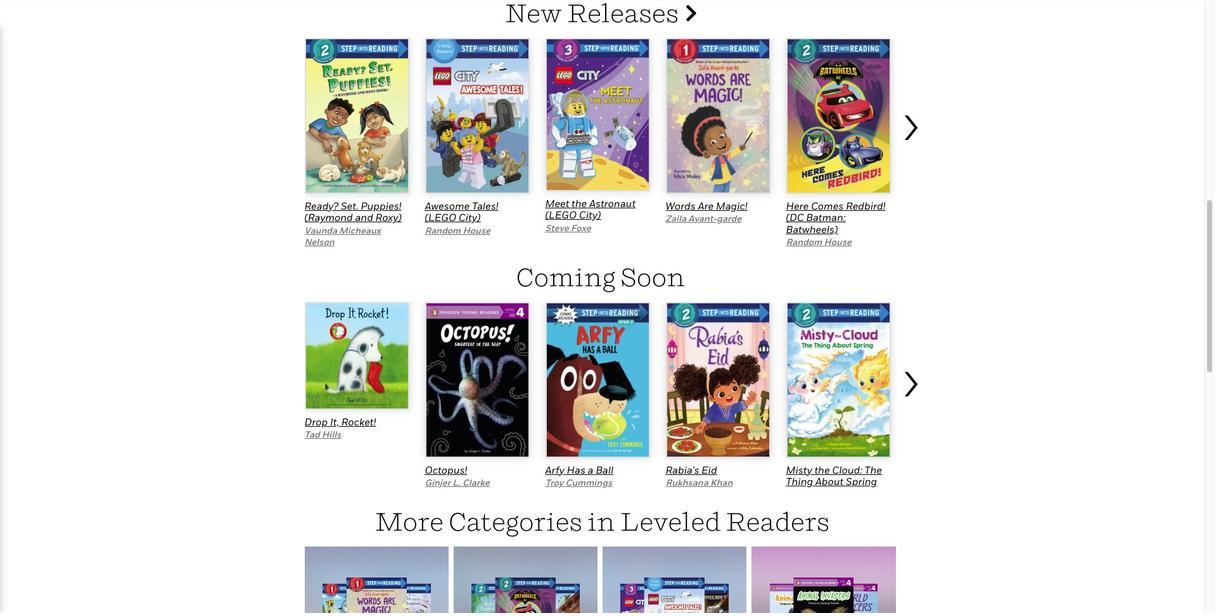 Task type: describe. For each thing, give the bounding box(es) containing it.
foxe
[[571, 222, 591, 233]]

batwheels)
[[786, 223, 838, 236]]

has
[[567, 464, 586, 477]]

arfy has a ball troy cummings
[[545, 464, 614, 488]]

ready?
[[305, 200, 339, 212]]

dylan dreyer link
[[786, 489, 841, 500]]

misty the cloud: the thing about spring dylan dreyer
[[786, 464, 882, 500]]

tad hills link
[[305, 429, 341, 440]]

magic!
[[716, 200, 748, 212]]

zaila avant-garde link
[[666, 213, 742, 224]]

misty the cloud: the thing about spring link
[[786, 464, 882, 488]]

set.
[[341, 200, 358, 212]]

rocket!
[[342, 416, 376, 428]]

readers
[[726, 506, 830, 537]]

city) inside meet the astronaut (lego city) steve foxe
[[579, 209, 601, 221]]

octopus!
[[425, 464, 467, 477]]

meet the astronaut (lego city) image
[[545, 38, 650, 191]]

batman:
[[807, 211, 846, 224]]

octopus! ginjer l. clarke
[[425, 464, 490, 488]]

ginjer
[[425, 477, 451, 488]]

city) inside awesome tales! (lego city) random house
[[459, 211, 481, 224]]

drop it, rocket! link
[[305, 416, 376, 428]]

random inside awesome tales! (lego city) random house
[[425, 225, 461, 236]]

› link for misty the cloud: the thing about spring
[[900, 341, 926, 489]]

words
[[666, 200, 696, 212]]

clarke
[[463, 477, 490, 488]]

house inside awesome tales! (lego city) random house
[[463, 225, 491, 236]]

octopus! link
[[425, 464, 467, 477]]

› for misty the cloud: the thing about spring
[[900, 347, 921, 408]]

a
[[588, 464, 594, 477]]

awesome
[[425, 200, 470, 212]]

awesome tales! (lego city) image
[[425, 38, 530, 194]]

ready? set. puppies! (raymond and roxy) image
[[305, 38, 409, 194]]

rabia's eid rukhsana khan
[[666, 464, 733, 488]]

khan
[[711, 477, 733, 488]]

more
[[375, 506, 444, 537]]

(raymond
[[305, 211, 353, 224]]

the
[[865, 464, 882, 477]]

it,
[[330, 416, 339, 428]]

rabia's eid link
[[666, 464, 717, 477]]

ready? set. puppies! (raymond and roxy) link
[[305, 200, 402, 224]]

here comes redbird! (dc batman: batwheels) image
[[786, 38, 891, 194]]

words are magic! image
[[666, 38, 771, 194]]

› for here comes redbird! (dc batman: batwheels)
[[900, 91, 921, 152]]

steve foxe link
[[545, 222, 591, 233]]

drop
[[305, 416, 328, 428]]

rukhsana khan link
[[666, 477, 733, 488]]

and
[[355, 211, 373, 224]]

puppies!
[[361, 200, 401, 212]]

ball
[[596, 464, 614, 477]]

cummings
[[566, 477, 612, 488]]

here comes redbird! (dc batman: batwheels) random house
[[786, 200, 886, 247]]

ready? set. puppies! (raymond and roxy) vaunda micheaux nelson
[[305, 200, 402, 247]]

redbird!
[[846, 200, 886, 212]]

rabia's eid image
[[666, 302, 771, 458]]

spring
[[846, 476, 877, 488]]



Task type: locate. For each thing, give the bounding box(es) containing it.
random house link
[[425, 225, 491, 236], [786, 236, 852, 247]]

zaila
[[666, 213, 687, 224]]

random house link for batwheels)
[[786, 236, 852, 247]]

here comes redbird! (dc batman: batwheels) link
[[786, 200, 886, 236]]

1 horizontal spatial house
[[824, 236, 852, 247]]

here
[[786, 200, 809, 212]]

words are magic! zaila avant-garde
[[666, 200, 748, 224]]

1 vertical spatial the
[[815, 464, 830, 477]]

thing
[[786, 476, 813, 488]]

1 › from the top
[[900, 91, 921, 152]]

0 vertical spatial random house link
[[425, 225, 491, 236]]

eid
[[702, 464, 717, 477]]

words are magic! link
[[666, 200, 748, 212]]

cloud:
[[832, 464, 863, 477]]

random house link down awesome tales! (lego city) link
[[425, 225, 491, 236]]

0 vertical spatial the
[[572, 197, 587, 210]]

2 › link from the top
[[900, 341, 926, 489]]

arfy has a ball link
[[545, 464, 614, 477]]

coming soon
[[516, 262, 685, 292]]

random house link down "batwheels)" at right
[[786, 236, 852, 247]]

0 vertical spatial random
[[425, 225, 461, 236]]

(dc
[[786, 211, 804, 224]]

0 horizontal spatial (lego
[[425, 211, 457, 224]]

coming
[[516, 262, 616, 292]]

house
[[463, 225, 491, 236], [824, 236, 852, 247]]

misty
[[786, 464, 813, 477]]

1 › link from the top
[[900, 85, 926, 248]]

random house link for house
[[425, 225, 491, 236]]

the inside the misty the cloud: the thing about spring dylan dreyer
[[815, 464, 830, 477]]

1 vertical spatial house
[[824, 236, 852, 247]]

0 vertical spatial ›
[[900, 91, 921, 152]]

1 horizontal spatial the
[[815, 464, 830, 477]]

steve
[[545, 222, 569, 233]]

0 horizontal spatial random
[[425, 225, 461, 236]]

avant-
[[689, 213, 717, 224]]

0 horizontal spatial the
[[572, 197, 587, 210]]

the for city)
[[572, 197, 587, 210]]

vaunda
[[305, 225, 337, 236]]

drop it, rocket! tad hills
[[305, 416, 376, 440]]

0 horizontal spatial city)
[[459, 211, 481, 224]]

troy
[[545, 477, 564, 488]]

garde
[[717, 213, 742, 224]]

soon
[[621, 262, 685, 292]]

› link
[[900, 85, 926, 248], [900, 341, 926, 489]]

in
[[588, 506, 616, 537]]

(lego inside awesome tales! (lego city) random house
[[425, 211, 457, 224]]

meet the astronaut (lego city) steve foxe
[[545, 197, 636, 233]]

tad
[[305, 429, 320, 440]]

more categories in leveled readers
[[375, 506, 830, 537]]

the right meet
[[572, 197, 587, 210]]

arfy has a ball image
[[545, 302, 650, 458]]

random
[[425, 225, 461, 236], [786, 236, 822, 247]]

2 › from the top
[[900, 347, 921, 408]]

ginjer l. clarke link
[[425, 477, 490, 488]]

random down "batwheels)" at right
[[786, 236, 822, 247]]

vaunda micheaux nelson link
[[305, 225, 381, 247]]

dylan
[[786, 489, 811, 500]]

the inside meet the astronaut (lego city) steve foxe
[[572, 197, 587, 210]]

rukhsana
[[666, 477, 709, 488]]

the
[[572, 197, 587, 210], [815, 464, 830, 477]]

0 horizontal spatial house
[[463, 225, 491, 236]]

roxy)
[[376, 211, 402, 224]]

are
[[698, 200, 714, 212]]

hills
[[322, 429, 341, 440]]

children's level 3 readers image
[[621, 578, 729, 614]]

about
[[816, 476, 844, 488]]

the for thing
[[815, 464, 830, 477]]

nelson
[[305, 236, 335, 247]]

drop it, rocket! image
[[305, 302, 409, 410]]

leveled
[[621, 506, 721, 537]]

house inside here comes redbird! (dc batman: batwheels) random house
[[824, 236, 852, 247]]

(lego left tales!
[[425, 211, 457, 224]]

meet
[[545, 197, 570, 210]]

› link for here comes redbird! (dc batman: batwheels)
[[900, 85, 926, 248]]

(lego inside meet the astronaut (lego city) steve foxe
[[545, 209, 577, 221]]

city)
[[579, 209, 601, 221], [459, 211, 481, 224]]

rabia's
[[666, 464, 699, 477]]

categories
[[449, 506, 583, 537]]

house down the here comes redbird! (dc batman: batwheels) link
[[824, 236, 852, 247]]

octopus! image
[[425, 302, 530, 458]]

children's level 2 readers image
[[472, 578, 580, 614]]

house down awesome tales! (lego city) link
[[463, 225, 491, 236]]

arfy
[[545, 464, 565, 477]]

0 horizontal spatial random house link
[[425, 225, 491, 236]]

awesome tales! (lego city) link
[[425, 200, 498, 224]]

1 vertical spatial random
[[786, 236, 822, 247]]

1 horizontal spatial random
[[786, 236, 822, 247]]

0 vertical spatial house
[[463, 225, 491, 236]]

dreyer
[[813, 489, 841, 500]]

comes
[[811, 200, 844, 212]]

random down awesome
[[425, 225, 461, 236]]

(lego up steve
[[545, 209, 577, 221]]

new releases image
[[684, 0, 697, 26]]

(lego
[[545, 209, 577, 221], [425, 211, 457, 224]]

1 vertical spatial › link
[[900, 341, 926, 489]]

1 vertical spatial random house link
[[786, 236, 852, 247]]

children's level 4 readers image
[[770, 578, 878, 614]]

1 vertical spatial ›
[[900, 347, 921, 408]]

the right misty
[[815, 464, 830, 477]]

micheaux
[[339, 225, 381, 236]]

1 horizontal spatial city)
[[579, 209, 601, 221]]

misty the cloud: the thing about spring image
[[786, 302, 891, 458]]

children's level 1 readers image
[[323, 578, 431, 614]]

tales!
[[472, 200, 498, 212]]

l.
[[453, 477, 461, 488]]

astronaut
[[589, 197, 636, 210]]

›
[[900, 91, 921, 152], [900, 347, 921, 408]]

0 vertical spatial › link
[[900, 85, 926, 248]]

meet the astronaut (lego city) link
[[545, 197, 636, 221]]

awesome tales! (lego city) random house
[[425, 200, 498, 236]]

random inside here comes redbird! (dc batman: batwheels) random house
[[786, 236, 822, 247]]

1 horizontal spatial random house link
[[786, 236, 852, 247]]

troy cummings link
[[545, 477, 612, 488]]

1 horizontal spatial (lego
[[545, 209, 577, 221]]



Task type: vqa. For each thing, say whether or not it's contained in the screenshot.


